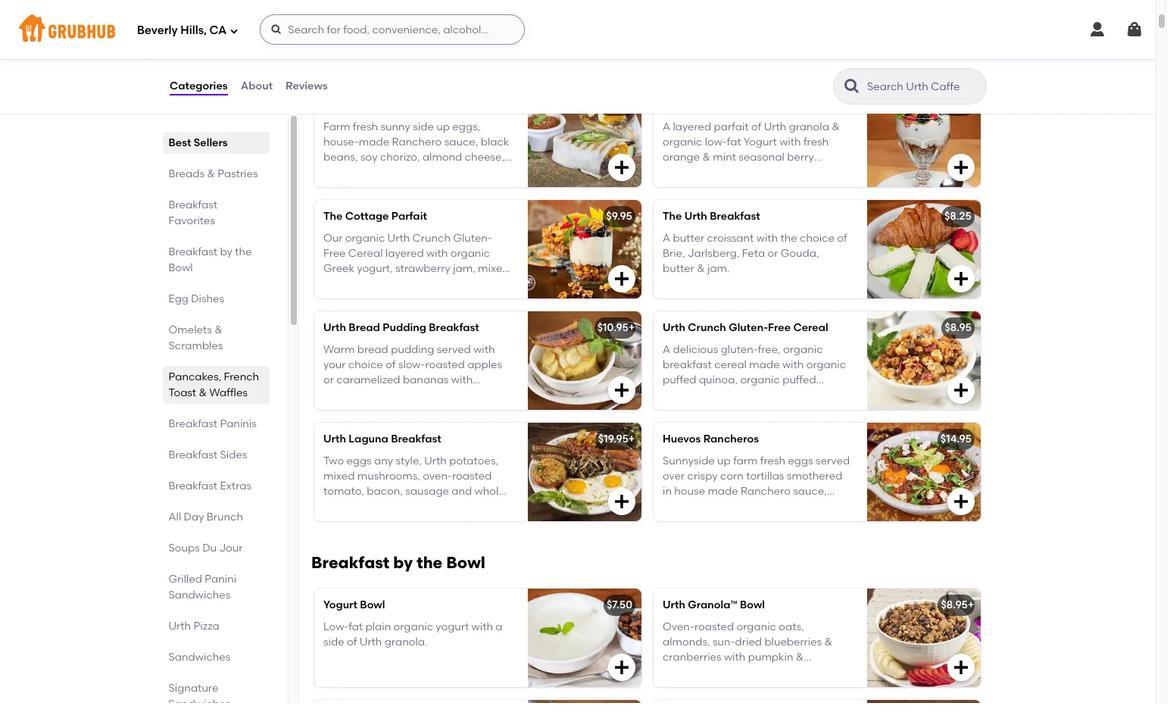 Task type: vqa. For each thing, say whether or not it's contained in the screenshot.
the bottommost Free
yes



Task type: locate. For each thing, give the bounding box(es) containing it.
breakfast up day
[[169, 480, 218, 493]]

crunch down parfait
[[413, 232, 451, 244]]

1 vertical spatial $14.95
[[941, 433, 972, 446]]

& up 'scrambles'
[[215, 324, 223, 336]]

or down your
[[324, 374, 334, 387]]

2 horizontal spatial the
[[663, 210, 682, 223]]

$9.95
[[607, 210, 633, 223]]

1 vertical spatial yogurt
[[324, 599, 358, 612]]

urth
[[764, 120, 787, 133], [685, 210, 708, 223], [388, 232, 410, 244], [324, 322, 346, 334], [663, 322, 686, 334], [324, 433, 346, 446], [425, 454, 447, 467], [663, 599, 686, 612], [169, 620, 191, 633], [360, 636, 382, 649]]

about button
[[240, 59, 274, 114]]

0 vertical spatial yogurt
[[744, 136, 777, 148]]

caramelized
[[337, 374, 401, 387]]

1 horizontal spatial $14.95
[[941, 433, 972, 446]]

organic up 'orange' on the top
[[663, 136, 703, 148]]

0 vertical spatial layered
[[673, 120, 712, 133]]

roasted down potatoes,
[[452, 470, 492, 483]]

crunch
[[413, 232, 451, 244], [688, 322, 727, 334]]

breakfast down "toast"
[[169, 418, 218, 430]]

1 vertical spatial mixed
[[478, 262, 510, 275]]

breakfast inside tab
[[169, 418, 218, 430]]

mixed up all
[[478, 262, 510, 275]]

the up gouda,
[[781, 232, 798, 244]]

yogurt down parfait
[[744, 136, 777, 148]]

huevos rancheros
[[663, 433, 759, 446]]

omelet with avocado, jack cheese, mild chilies, roma tomatoes, mayonnaise & lettuce on a rustic roll. served with mixed greens salad upon request. button
[[314, 0, 642, 83]]

1 horizontal spatial a
[[496, 620, 503, 633]]

main navigation navigation
[[0, 0, 1156, 59]]

or right 'feta' on the right top of the page
[[768, 247, 779, 260]]

a butter croissant with the choice of brie, jarlsberg, feta or gouda, butter & jam.
[[663, 232, 848, 275]]

1 vertical spatial choice
[[348, 358, 383, 371]]

plain
[[366, 620, 391, 633]]

oven-
[[423, 470, 452, 483]]

$14.95 inside button
[[602, 99, 633, 112]]

the left best
[[398, 389, 417, 402]]

two
[[324, 454, 344, 467]]

2 horizontal spatial mixed
[[478, 262, 510, 275]]

& right breads
[[208, 167, 216, 180]]

& down the low-
[[703, 151, 711, 164]]

scrambles
[[169, 339, 224, 352]]

a
[[663, 120, 671, 133], [663, 232, 671, 244]]

with right yogurt
[[472, 620, 493, 633]]

urth granola™ bowl image
[[868, 589, 981, 688]]

1 vertical spatial sandwiches
[[169, 651, 231, 664]]

2 horizontal spatial the
[[781, 232, 798, 244]]

day)
[[324, 293, 347, 306]]

cereal down gouda,
[[794, 322, 829, 334]]

sandwiches down grilled
[[169, 589, 231, 602]]

best sellers
[[169, 136, 228, 149]]

roasted for bananas
[[425, 358, 465, 371]]

urth inside tab
[[169, 620, 191, 633]]

breads & pastries tab
[[169, 166, 264, 182]]

0 horizontal spatial the
[[324, 210, 343, 223]]

1 horizontal spatial cereal
[[794, 322, 829, 334]]

urth inside low-fat plain organic yogurt with a side of urth granola.
[[360, 636, 382, 649]]

& down pancakes,
[[199, 386, 207, 399]]

1 vertical spatial seasonal
[[384, 278, 430, 291]]

urth left "granola"
[[764, 120, 787, 133]]

$8.25
[[945, 210, 972, 223]]

yogurt bowl
[[324, 599, 385, 612]]

sellers
[[194, 136, 228, 149]]

with up berry
[[780, 136, 801, 148]]

organic inside a layered parfait of urth granola & organic low-fat yogurt with fresh orange & mint seasonal berry ambrosia.
[[663, 136, 703, 148]]

fresh
[[804, 136, 829, 148]]

1 horizontal spatial the
[[398, 389, 417, 402]]

with
[[364, 9, 386, 22], [362, 55, 383, 68], [780, 136, 801, 148], [757, 232, 778, 244], [427, 247, 448, 260], [474, 343, 495, 356], [451, 374, 473, 387], [472, 620, 493, 633]]

cereal up yogurt,
[[348, 247, 383, 260]]

butter down brie,
[[663, 262, 695, 275]]

svg image
[[1126, 20, 1144, 39], [271, 23, 283, 36], [230, 26, 239, 35], [613, 47, 631, 65], [613, 270, 631, 288], [953, 270, 971, 288], [953, 381, 971, 400], [953, 659, 971, 677]]

choice inside the warm bread pudding served with your choice of slow-roasted apples or caramelized bananas with steamed milk. the best in l.a.!
[[348, 358, 383, 371]]

and down yogurt,
[[361, 278, 382, 291]]

1 horizontal spatial layered
[[673, 120, 712, 133]]

urth up oven-
[[425, 454, 447, 467]]

0 horizontal spatial $14.95
[[602, 99, 633, 112]]

1 horizontal spatial the
[[417, 553, 443, 572]]

whole
[[475, 485, 505, 498]]

2 vertical spatial +
[[968, 599, 975, 612]]

breakfast favorites tab
[[169, 197, 264, 229]]

0 horizontal spatial yogurt
[[324, 599, 358, 612]]

butter up brie,
[[673, 232, 705, 244]]

signature
[[169, 682, 219, 695]]

3 sandwiches from the top
[[169, 698, 231, 703]]

urth crunch gluten-free cereal image
[[868, 312, 981, 410]]

1 vertical spatial or
[[324, 374, 334, 387]]

greens
[[420, 55, 455, 68]]

the inside a butter croissant with the choice of brie, jarlsberg, feta or gouda, butter & jam.
[[781, 232, 798, 244]]

brie,
[[663, 247, 685, 260]]

0 vertical spatial gluten-
[[453, 232, 492, 244]]

organic down cottage
[[345, 232, 385, 244]]

1 horizontal spatial fat
[[727, 136, 742, 148]]

egg dishes tab
[[169, 291, 264, 307]]

2 a from the top
[[663, 232, 671, 244]]

gouda,
[[781, 247, 820, 260]]

the up yogurt
[[417, 553, 443, 572]]

+ for $8.95
[[968, 599, 975, 612]]

signature sandwiches
[[169, 682, 231, 703]]

free inside our organic urth crunch gluten- free cereal layered with organic greek yogurt, strawberry jam, mixed berries and seasonal fruit. (served all day)
[[324, 247, 346, 260]]

bacon,
[[367, 485, 403, 498]]

1 horizontal spatial breakfast by the bowl
[[311, 553, 486, 572]]

french
[[224, 371, 260, 383]]

0 horizontal spatial cereal
[[348, 247, 383, 260]]

0 vertical spatial or
[[768, 247, 779, 260]]

roasted inside the warm bread pudding served with your choice of slow-roasted apples or caramelized bananas with steamed milk. the best in l.a.!
[[425, 358, 465, 371]]

sandwiches inside signature sandwiches tab
[[169, 698, 231, 703]]

svg image for breakfast burrito image
[[953, 47, 971, 65]]

orange
[[663, 151, 700, 164]]

$8.95 for $14.95
[[945, 99, 972, 112]]

seasonal down strawberry
[[384, 278, 430, 291]]

seasonal
[[739, 151, 785, 164], [384, 278, 430, 291]]

laguna
[[349, 433, 389, 446]]

1 vertical spatial gluten-
[[729, 322, 768, 334]]

0 vertical spatial roasted
[[425, 358, 465, 371]]

choice up caramelized
[[348, 358, 383, 371]]

1 horizontal spatial or
[[768, 247, 779, 260]]

of inside a butter croissant with the choice of brie, jarlsberg, feta or gouda, butter & jam.
[[838, 232, 848, 244]]

by down breakfast favorites tab
[[220, 246, 233, 258]]

breakfast by the bowl tab
[[169, 244, 264, 276]]

$7.50
[[607, 599, 633, 612]]

side
[[324, 636, 345, 649]]

1 horizontal spatial gluten-
[[729, 322, 768, 334]]

choice inside a butter croissant with the choice of brie, jarlsberg, feta or gouda, butter & jam.
[[800, 232, 835, 244]]

pudding
[[391, 343, 434, 356]]

by up low-fat plain organic yogurt with a side of urth granola.
[[394, 553, 413, 572]]

1 vertical spatial fat
[[349, 620, 363, 633]]

with up strawberry
[[427, 247, 448, 260]]

breakfast by the bowl
[[169, 246, 252, 274], [311, 553, 486, 572]]

pastries
[[218, 167, 258, 180]]

sandwiches down urth pizza at the bottom left of the page
[[169, 651, 231, 664]]

a inside a layered parfait of urth granola & organic low-fat yogurt with fresh orange & mint seasonal berry ambrosia.
[[663, 120, 671, 133]]

seasonal right mint
[[739, 151, 785, 164]]

0 vertical spatial $14.95
[[602, 99, 633, 112]]

sides
[[220, 449, 248, 461]]

1 horizontal spatial and
[[452, 485, 472, 498]]

or
[[768, 247, 779, 260], [324, 374, 334, 387]]

bowl
[[169, 261, 193, 274], [447, 553, 486, 572], [360, 599, 385, 612], [740, 599, 765, 612]]

about
[[241, 79, 273, 92]]

jarlsberg,
[[688, 247, 740, 260]]

upon
[[324, 70, 350, 83]]

egg
[[169, 292, 189, 305]]

soups du jour tab
[[169, 540, 264, 556]]

organic up jam,
[[451, 247, 490, 260]]

& right "granola"
[[832, 120, 840, 133]]

a up brie,
[[663, 232, 671, 244]]

by inside breakfast by the bowl tab
[[220, 246, 233, 258]]

1 vertical spatial the
[[236, 246, 252, 258]]

granola.
[[385, 636, 428, 649]]

urth up warm
[[324, 322, 346, 334]]

0 vertical spatial crunch
[[413, 232, 451, 244]]

0 vertical spatial +
[[629, 322, 635, 334]]

bowl inside tab
[[169, 261, 193, 274]]

served
[[324, 55, 359, 68]]

0 horizontal spatial crunch
[[413, 232, 451, 244]]

gluten- down jam.
[[729, 322, 768, 334]]

1 vertical spatial a
[[496, 620, 503, 633]]

$19.95 +
[[599, 433, 635, 446]]

1 vertical spatial and
[[452, 485, 472, 498]]

0 horizontal spatial mixed
[[324, 470, 355, 483]]

& left jam.
[[697, 262, 705, 275]]

1 vertical spatial +
[[629, 433, 635, 446]]

0 horizontal spatial layered
[[386, 247, 424, 260]]

organic oatmeal image
[[528, 700, 642, 703]]

warm
[[324, 343, 355, 356]]

greek
[[324, 262, 355, 275]]

grilled
[[169, 573, 203, 586]]

free
[[324, 247, 346, 260], [768, 322, 791, 334]]

and left "whole" on the left of page
[[452, 485, 472, 498]]

roll.
[[494, 40, 512, 52]]

1 vertical spatial roasted
[[452, 470, 492, 483]]

sandwiches down signature
[[169, 698, 231, 703]]

& down "roma"
[[389, 40, 397, 52]]

+ for $19.95
[[629, 433, 635, 446]]

1 vertical spatial layered
[[386, 247, 424, 260]]

fat down parfait
[[727, 136, 742, 148]]

with up 'feta' on the right top of the page
[[757, 232, 778, 244]]

beverly hills, ca
[[137, 23, 227, 37]]

panini
[[205, 573, 237, 586]]

svg image for urth laguna breakfast image
[[613, 493, 631, 511]]

roasted inside two eggs any style, urth potatoes, mixed mushrooms, oven-roasted tomato, bacon, sausage and whole wheat toast.
[[452, 470, 492, 483]]

urth down parfait
[[388, 232, 410, 244]]

brunch
[[207, 511, 244, 524]]

crunch down jam.
[[688, 322, 727, 334]]

roasted down served in the left of the page
[[425, 358, 465, 371]]

2 vertical spatial mixed
[[324, 470, 355, 483]]

1 sandwiches from the top
[[169, 589, 231, 602]]

choice up gouda,
[[800, 232, 835, 244]]

2 vertical spatial the
[[417, 553, 443, 572]]

0 vertical spatial by
[[220, 246, 233, 258]]

0 vertical spatial $8.95
[[945, 99, 972, 112]]

the up brie,
[[663, 210, 682, 223]]

a inside low-fat plain organic yogurt with a side of urth granola.
[[496, 620, 503, 633]]

egg dishes
[[169, 292, 225, 305]]

yogurt bowl image
[[528, 589, 642, 688]]

the up our
[[324, 210, 343, 223]]

svg image for huevos rancheros image in the bottom of the page
[[953, 493, 971, 511]]

0 vertical spatial breakfast by the bowl
[[169, 246, 252, 274]]

0 horizontal spatial the
[[236, 246, 252, 258]]

bowl up egg
[[169, 261, 193, 274]]

omelet
[[324, 9, 362, 22]]

0 vertical spatial fat
[[727, 136, 742, 148]]

toast.
[[358, 501, 388, 513]]

yogurt inside a layered parfait of urth granola & organic low-fat yogurt with fresh orange & mint seasonal berry ambrosia.
[[744, 136, 777, 148]]

layered up the low-
[[673, 120, 712, 133]]

0 horizontal spatial choice
[[348, 358, 383, 371]]

0 vertical spatial mixed
[[386, 55, 417, 68]]

choice
[[800, 232, 835, 244], [348, 358, 383, 371]]

1 vertical spatial $8.95
[[945, 322, 972, 334]]

a right yogurt
[[496, 620, 503, 633]]

1 vertical spatial crunch
[[688, 322, 727, 334]]

ca
[[209, 23, 227, 37]]

the down breakfast favorites tab
[[236, 246, 252, 258]]

mixed
[[386, 55, 417, 68], [478, 262, 510, 275], [324, 470, 355, 483]]

low-
[[705, 136, 727, 148]]

1 a from the top
[[663, 120, 671, 133]]

0 horizontal spatial fat
[[349, 620, 363, 633]]

0 horizontal spatial breakfast by the bowl
[[169, 246, 252, 274]]

0 horizontal spatial or
[[324, 374, 334, 387]]

breakfast up favorites on the top
[[169, 199, 218, 211]]

0 horizontal spatial seasonal
[[384, 278, 430, 291]]

apples
[[468, 358, 502, 371]]

layered up strawberry
[[386, 247, 424, 260]]

yogurt up low-
[[324, 599, 358, 612]]

svg image
[[1089, 20, 1107, 39], [953, 47, 971, 65], [613, 159, 631, 177], [953, 159, 971, 177], [613, 381, 631, 400], [613, 493, 631, 511], [953, 493, 971, 511], [613, 659, 631, 677]]

0 horizontal spatial free
[[324, 247, 346, 260]]

urth down the plain in the left of the page
[[360, 636, 382, 649]]

0 horizontal spatial and
[[361, 278, 382, 291]]

0 horizontal spatial a
[[454, 40, 461, 52]]

the urth breakfast
[[663, 210, 761, 223]]

roasted for and
[[452, 470, 492, 483]]

0 vertical spatial cereal
[[348, 247, 383, 260]]

2 vertical spatial sandwiches
[[169, 698, 231, 703]]

urth acai bowl image
[[868, 700, 981, 703]]

with inside a layered parfait of urth granola & organic low-fat yogurt with fresh orange & mint seasonal berry ambrosia.
[[780, 136, 801, 148]]

organic up granola.
[[394, 620, 433, 633]]

+
[[629, 322, 635, 334], [629, 433, 635, 446], [968, 599, 975, 612]]

$8.95 for $10.95
[[945, 322, 972, 334]]

mixed inside two eggs any style, urth potatoes, mixed mushrooms, oven-roasted tomato, bacon, sausage and whole wheat toast.
[[324, 470, 355, 483]]

1 vertical spatial cereal
[[794, 322, 829, 334]]

grilled panini sandwiches
[[169, 573, 237, 602]]

1 vertical spatial by
[[394, 553, 413, 572]]

gluten- up jam,
[[453, 232, 492, 244]]

with up l.a.!
[[451, 374, 473, 387]]

0 vertical spatial a
[[663, 120, 671, 133]]

0 vertical spatial sandwiches
[[169, 589, 231, 602]]

tomato,
[[324, 485, 364, 498]]

a up 'orange' on the top
[[663, 120, 671, 133]]

1 vertical spatial free
[[768, 322, 791, 334]]

(served
[[458, 278, 498, 291]]

mixed up tomato,
[[324, 470, 355, 483]]

urth inside our organic urth crunch gluten- free cereal layered with organic greek yogurt, strawberry jam, mixed berries and seasonal fruit. (served all day)
[[388, 232, 410, 244]]

breakfast by the bowl up yogurt bowl
[[311, 553, 486, 572]]

all
[[500, 278, 512, 291]]

0 horizontal spatial by
[[220, 246, 233, 258]]

and inside two eggs any style, urth potatoes, mixed mushrooms, oven-roasted tomato, bacon, sausage and whole wheat toast.
[[452, 485, 472, 498]]

a inside a butter croissant with the choice of brie, jarlsberg, feta or gouda, butter & jam.
[[663, 232, 671, 244]]

1 vertical spatial a
[[663, 232, 671, 244]]

roma
[[386, 24, 416, 37]]

fat down yogurt bowl
[[349, 620, 363, 633]]

0 vertical spatial seasonal
[[739, 151, 785, 164]]

breakfast up served in the left of the page
[[429, 322, 479, 334]]

$14.95
[[602, 99, 633, 112], [941, 433, 972, 446]]

1 vertical spatial breakfast by the bowl
[[311, 553, 486, 572]]

the inside tab
[[236, 246, 252, 258]]

a for a layered parfait of urth granola & organic low-fat yogurt with fresh orange & mint seasonal berry ambrosia.
[[663, 120, 671, 133]]

urth left pizza
[[169, 620, 191, 633]]

2 vertical spatial $8.95
[[942, 599, 968, 612]]

2 sandwiches from the top
[[169, 651, 231, 664]]

sandwiches inside 'sandwiches' tab
[[169, 651, 231, 664]]

1 horizontal spatial seasonal
[[739, 151, 785, 164]]

1 horizontal spatial choice
[[800, 232, 835, 244]]

0 vertical spatial and
[[361, 278, 382, 291]]

the for the cottage parfait
[[324, 210, 343, 223]]

fat
[[727, 136, 742, 148], [349, 620, 363, 633]]

breakfast by the bowl up 'dishes' on the top left of the page
[[169, 246, 252, 274]]

a right on
[[454, 40, 461, 52]]

urth right $10.95 + at the right of the page
[[663, 322, 686, 334]]

0 vertical spatial free
[[324, 247, 346, 260]]

of inside the warm bread pudding served with your choice of slow-roasted apples or caramelized bananas with steamed milk. the best in l.a.!
[[386, 358, 396, 371]]

0 vertical spatial the
[[781, 232, 798, 244]]

0 vertical spatial a
[[454, 40, 461, 52]]

breakfast up the croissant
[[710, 210, 761, 223]]

best sellers tab
[[169, 135, 264, 151]]

0 vertical spatial choice
[[800, 232, 835, 244]]

low-
[[324, 620, 349, 633]]

steamed
[[324, 389, 369, 402]]

0 horizontal spatial gluten-
[[453, 232, 492, 244]]

salad
[[457, 55, 486, 68]]

1 horizontal spatial mixed
[[386, 55, 417, 68]]

mixed down lettuce in the top left of the page
[[386, 55, 417, 68]]

& inside pancakes, french toast & waffles
[[199, 386, 207, 399]]

layered inside our organic urth crunch gluten- free cereal layered with organic greek yogurt, strawberry jam, mixed berries and seasonal fruit. (served all day)
[[386, 247, 424, 260]]

of inside low-fat plain organic yogurt with a side of urth granola.
[[347, 636, 357, 649]]

breakfast down favorites on the top
[[169, 246, 218, 258]]

by
[[220, 246, 233, 258], [394, 553, 413, 572]]

1 horizontal spatial yogurt
[[744, 136, 777, 148]]



Task type: describe. For each thing, give the bounding box(es) containing it.
svg image inside main navigation navigation
[[1089, 20, 1107, 39]]

tomatoes,
[[419, 24, 471, 37]]

svg image for "the urth parfait" image
[[953, 159, 971, 177]]

slow-
[[398, 358, 425, 371]]

with inside low-fat plain organic yogurt with a side of urth granola.
[[472, 620, 493, 633]]

breakfast by the bowl inside breakfast by the bowl tab
[[169, 246, 252, 274]]

organic inside low-fat plain organic yogurt with a side of urth granola.
[[394, 620, 433, 633]]

pizza
[[194, 620, 220, 633]]

1 vertical spatial butter
[[663, 262, 695, 275]]

all
[[169, 511, 182, 524]]

jour
[[220, 542, 243, 555]]

reviews
[[286, 79, 328, 92]]

toast
[[169, 386, 197, 399]]

0 vertical spatial butter
[[673, 232, 705, 244]]

& inside the omelets & scrambles
[[215, 324, 223, 336]]

1 horizontal spatial free
[[768, 322, 791, 334]]

jack
[[440, 9, 461, 22]]

lettuce
[[400, 40, 436, 52]]

gluten- inside our organic urth crunch gluten- free cereal layered with organic greek yogurt, strawberry jam, mixed berries and seasonal fruit. (served all day)
[[453, 232, 492, 244]]

urth up the croissant
[[685, 210, 708, 223]]

urth up two in the left bottom of the page
[[324, 433, 346, 446]]

croissant
[[707, 232, 754, 244]]

seasonal inside a layered parfait of urth granola & organic low-fat yogurt with fresh orange & mint seasonal berry ambrosia.
[[739, 151, 785, 164]]

$14.95 for huevos rancheros burrito image
[[602, 99, 633, 112]]

bananas
[[403, 374, 449, 387]]

$14.95 for huevos rancheros image in the bottom of the page
[[941, 433, 972, 446]]

paninis
[[220, 418, 257, 430]]

huevos rancheros image
[[868, 423, 981, 522]]

any
[[374, 454, 393, 467]]

the urth parfait image
[[868, 89, 981, 187]]

of inside a layered parfait of urth granola & organic low-fat yogurt with fresh orange & mint seasonal berry ambrosia.
[[752, 120, 762, 133]]

huevos rancheros burrito image
[[528, 89, 642, 187]]

a for a butter croissant with the choice of brie, jarlsberg, feta or gouda, butter & jam.
[[663, 232, 671, 244]]

mayonnaise
[[324, 40, 387, 52]]

omelets & scrambles tab
[[169, 322, 264, 354]]

search icon image
[[843, 77, 862, 95]]

signature sandwiches tab
[[169, 680, 264, 703]]

our organic urth crunch gluten- free cereal layered with organic greek yogurt, strawberry jam, mixed berries and seasonal fruit. (served all day)
[[324, 232, 512, 306]]

urth pizza
[[169, 620, 220, 633]]

two eggs any style, urth potatoes, mixed mushrooms, oven-roasted tomato, bacon, sausage and whole wheat toast.
[[324, 454, 505, 513]]

sausage
[[406, 485, 449, 498]]

bread
[[349, 322, 380, 334]]

$14.95 button
[[314, 89, 642, 187]]

eggs
[[347, 454, 372, 467]]

served
[[437, 343, 471, 356]]

extras
[[220, 480, 252, 493]]

and inside our organic urth crunch gluten- free cereal layered with organic greek yogurt, strawberry jam, mixed berries and seasonal fruit. (served all day)
[[361, 278, 382, 291]]

urth inside a layered parfait of urth granola & organic low-fat yogurt with fresh orange & mint seasonal berry ambrosia.
[[764, 120, 787, 133]]

with up 'request.'
[[362, 55, 383, 68]]

breads
[[169, 167, 205, 180]]

layered inside a layered parfait of urth granola & organic low-fat yogurt with fresh orange & mint seasonal berry ambrosia.
[[673, 120, 712, 133]]

beverly
[[137, 23, 178, 37]]

parfait
[[392, 210, 427, 223]]

rancheros
[[704, 433, 759, 446]]

1 horizontal spatial crunch
[[688, 322, 727, 334]]

warm bread pudding served with your choice of slow-roasted apples or caramelized bananas with steamed milk. the best in l.a.!
[[324, 343, 502, 402]]

urth crunch gluten-free cereal
[[663, 322, 829, 334]]

the cottage parfait
[[324, 210, 427, 223]]

urth granola™ bowl
[[663, 599, 765, 612]]

pancakes, french toast & waffles tab
[[169, 369, 264, 401]]

$10.95 +
[[598, 322, 635, 334]]

& inside a butter croissant with the choice of brie, jarlsberg, feta or gouda, butter & jam.
[[697, 262, 705, 275]]

breakfast paninis tab
[[169, 416, 264, 432]]

the inside the warm bread pudding served with your choice of slow-roasted apples or caramelized bananas with steamed milk. the best in l.a.!
[[398, 389, 417, 402]]

Search Urth Caffe search field
[[866, 80, 982, 94]]

omelet with avocado, jack cheese, mild chilies, roma tomatoes, mayonnaise & lettuce on a rustic roll. served with mixed greens salad upon request.
[[324, 9, 512, 83]]

a layered parfait of urth granola & organic low-fat yogurt with fresh orange & mint seasonal berry ambrosia.
[[663, 120, 840, 179]]

svg image for huevos rancheros burrito image
[[613, 159, 631, 177]]

urth pizza tab
[[169, 618, 264, 634]]

reviews button
[[285, 59, 329, 114]]

urth left granola™ in the bottom right of the page
[[663, 599, 686, 612]]

with inside our organic urth crunch gluten- free cereal layered with organic greek yogurt, strawberry jam, mixed berries and seasonal fruit. (served all day)
[[427, 247, 448, 260]]

soups
[[169, 542, 200, 555]]

breakfast burrito image
[[868, 0, 981, 76]]

+ for $10.95
[[629, 322, 635, 334]]

yogurt,
[[357, 262, 393, 275]]

the cottage parfait image
[[528, 200, 642, 299]]

all day brunch tab
[[169, 509, 264, 525]]

best
[[169, 136, 192, 149]]

breakfast up style,
[[391, 433, 441, 446]]

categories
[[170, 79, 228, 92]]

pancakes, french toast & waffles
[[169, 371, 260, 399]]

categories button
[[169, 59, 229, 114]]

Search for food, convenience, alcohol... search field
[[260, 14, 525, 45]]

hills,
[[181, 23, 207, 37]]

sandwiches tab
[[169, 649, 264, 665]]

on
[[438, 40, 451, 52]]

favorites
[[169, 214, 216, 227]]

granola
[[789, 120, 830, 133]]

bowl up the plain in the left of the page
[[360, 599, 385, 612]]

urth inside two eggs any style, urth potatoes, mixed mushrooms, oven-roasted tomato, bacon, sausage and whole wheat toast.
[[425, 454, 447, 467]]

mint
[[713, 151, 737, 164]]

$8.95 +
[[942, 599, 975, 612]]

svg image for the urth bread pudding breakfast image
[[613, 381, 631, 400]]

du
[[203, 542, 217, 555]]

breads & pastries
[[169, 167, 258, 180]]

wheat
[[324, 501, 356, 513]]

seasonal inside our organic urth crunch gluten- free cereal layered with organic greek yogurt, strawberry jam, mixed berries and seasonal fruit. (served all day)
[[384, 278, 430, 291]]

urth laguna breakfast image
[[528, 423, 642, 522]]

breakfast up yogurt bowl
[[311, 553, 390, 572]]

with inside a butter croissant with the choice of brie, jarlsberg, feta or gouda, butter & jam.
[[757, 232, 778, 244]]

grilled panini sandwiches tab
[[169, 571, 264, 603]]

all day brunch
[[169, 511, 244, 524]]

request.
[[353, 70, 394, 83]]

cheese,
[[464, 9, 503, 22]]

cottage
[[345, 210, 389, 223]]

dishes
[[191, 292, 225, 305]]

breakfast sides
[[169, 449, 248, 461]]

cereal inside our organic urth crunch gluten- free cereal layered with organic greek yogurt, strawberry jam, mixed berries and seasonal fruit. (served all day)
[[348, 247, 383, 260]]

mushrooms,
[[358, 470, 421, 483]]

1 horizontal spatial by
[[394, 553, 413, 572]]

jam.
[[708, 262, 730, 275]]

style,
[[396, 454, 422, 467]]

parfait
[[714, 120, 749, 133]]

urth bread pudding breakfast image
[[528, 312, 642, 410]]

fat inside low-fat plain organic yogurt with a side of urth granola.
[[349, 620, 363, 633]]

breakfast extras tab
[[169, 478, 264, 494]]

huevos
[[663, 433, 701, 446]]

feta
[[742, 247, 765, 260]]

breakfast sides tab
[[169, 447, 264, 463]]

mixed inside omelet with avocado, jack cheese, mild chilies, roma tomatoes, mayonnaise & lettuce on a rustic roll. served with mixed greens salad upon request.
[[386, 55, 417, 68]]

the egg sandwich image
[[528, 0, 642, 76]]

bowl up yogurt
[[447, 553, 486, 572]]

fat inside a layered parfait of urth granola & organic low-fat yogurt with fresh orange & mint seasonal berry ambrosia.
[[727, 136, 742, 148]]

your
[[324, 358, 346, 371]]

pancakes,
[[169, 371, 222, 383]]

with up chilies,
[[364, 9, 386, 22]]

yogurt
[[436, 620, 469, 633]]

svg image for yogurt bowl image
[[613, 659, 631, 677]]

a inside omelet with avocado, jack cheese, mild chilies, roma tomatoes, mayonnaise & lettuce on a rustic roll. served with mixed greens salad upon request.
[[454, 40, 461, 52]]

the for the urth breakfast
[[663, 210, 682, 223]]

or inside a butter croissant with the choice of brie, jarlsberg, feta or gouda, butter & jam.
[[768, 247, 779, 260]]

crunch inside our organic urth crunch gluten- free cereal layered with organic greek yogurt, strawberry jam, mixed berries and seasonal fruit. (served all day)
[[413, 232, 451, 244]]

breakfast paninis
[[169, 418, 257, 430]]

with up apples
[[474, 343, 495, 356]]

the urth breakfast image
[[868, 200, 981, 299]]

sandwiches inside grilled panini sandwiches
[[169, 589, 231, 602]]

bread
[[357, 343, 389, 356]]

mixed inside our organic urth crunch gluten- free cereal layered with organic greek yogurt, strawberry jam, mixed berries and seasonal fruit. (served all day)
[[478, 262, 510, 275]]

breakfast up breakfast extras
[[169, 449, 218, 461]]

or inside the warm bread pudding served with your choice of slow-roasted apples or caramelized bananas with steamed milk. the best in l.a.!
[[324, 374, 334, 387]]

breakfast favorites
[[169, 199, 218, 227]]

bowl right granola™ in the bottom right of the page
[[740, 599, 765, 612]]

& inside omelet with avocado, jack cheese, mild chilies, roma tomatoes, mayonnaise & lettuce on a rustic roll. served with mixed greens salad upon request.
[[389, 40, 397, 52]]

our
[[324, 232, 343, 244]]

jam,
[[453, 262, 476, 275]]

rustic
[[463, 40, 492, 52]]

granola™
[[688, 599, 738, 612]]



